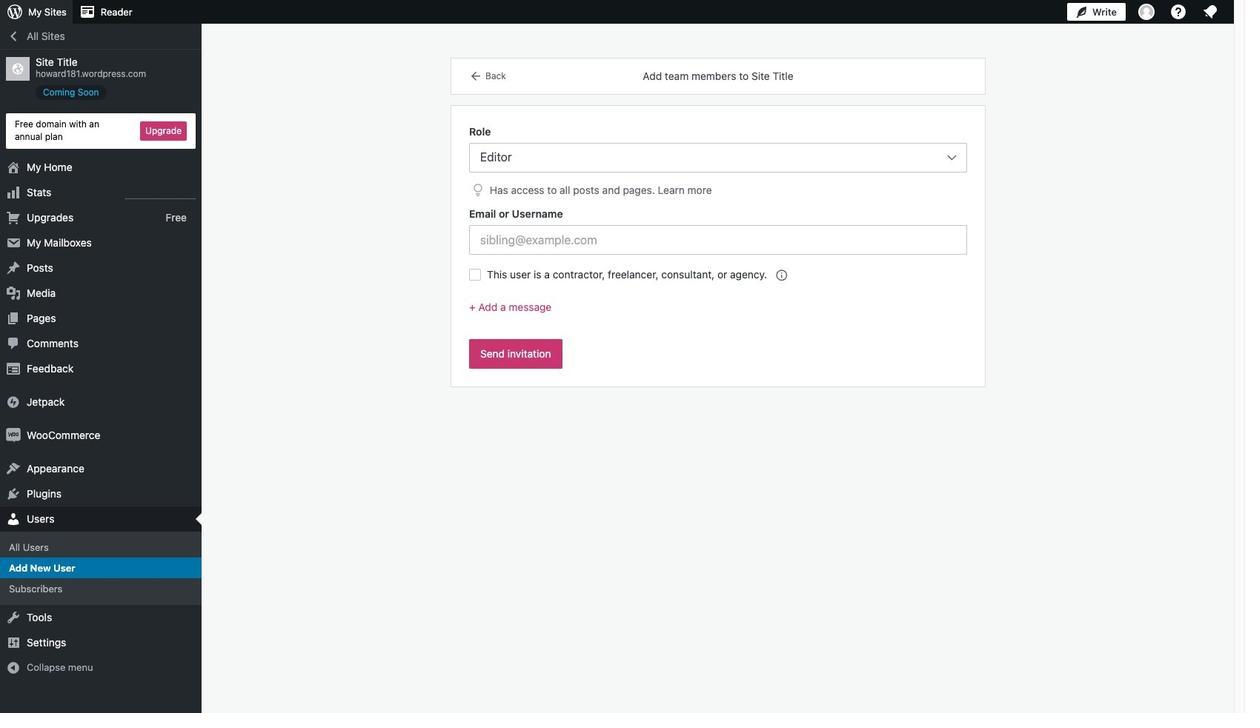 Task type: vqa. For each thing, say whether or not it's contained in the screenshot.
main content
yes



Task type: describe. For each thing, give the bounding box(es) containing it.
sibling@example.com text field
[[469, 226, 967, 255]]

my profile image
[[1139, 4, 1155, 20]]

more information image
[[775, 269, 788, 282]]

1 img image from the top
[[6, 395, 21, 410]]

manage your notifications image
[[1202, 3, 1219, 21]]

help image
[[1170, 3, 1188, 21]]

3 group from the top
[[469, 300, 967, 328]]



Task type: locate. For each thing, give the bounding box(es) containing it.
img image
[[6, 395, 21, 410], [6, 428, 21, 443]]

0 vertical spatial img image
[[6, 395, 21, 410]]

None checkbox
[[469, 269, 481, 281]]

1 vertical spatial img image
[[6, 428, 21, 443]]

1 vertical spatial group
[[469, 206, 967, 255]]

2 group from the top
[[469, 206, 967, 255]]

group
[[469, 124, 967, 200], [469, 206, 967, 255], [469, 300, 967, 328]]

2 img image from the top
[[6, 428, 21, 443]]

highest hourly views 0 image
[[125, 189, 196, 199]]

1 group from the top
[[469, 124, 967, 200]]

main content
[[451, 59, 985, 387]]

2 vertical spatial group
[[469, 300, 967, 328]]

0 vertical spatial group
[[469, 124, 967, 200]]



